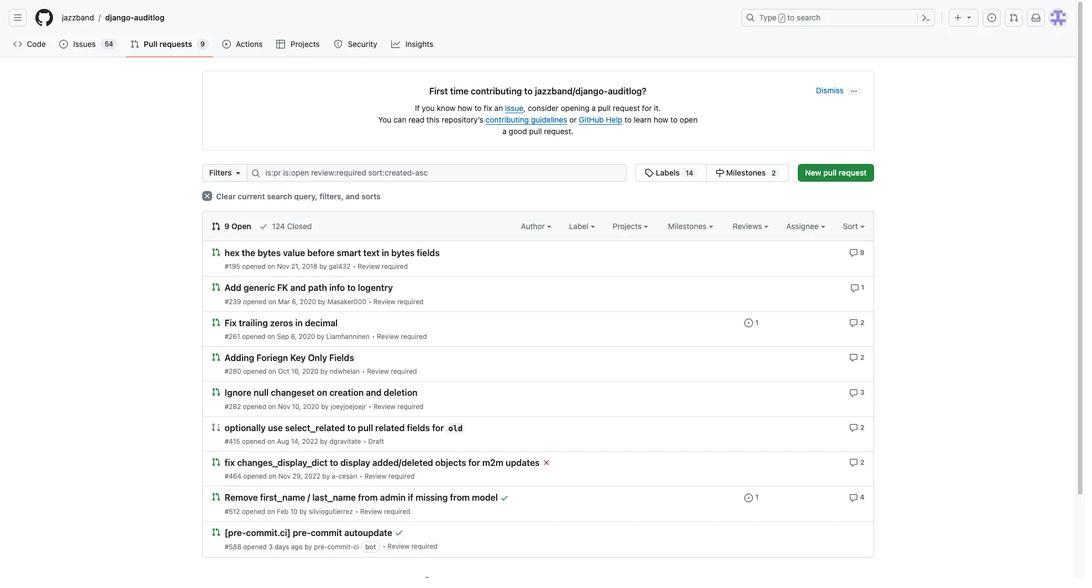 Task type: locate. For each thing, give the bounding box(es) containing it.
0 horizontal spatial a
[[503, 127, 507, 136]]

1 horizontal spatial projects
[[613, 222, 644, 231]]

2 from from the left
[[450, 494, 470, 503]]

review required link down fix changes_display_dict to display added/deleted objects for m2m updates link at the left of the page
[[365, 473, 415, 481]]

search left the query,
[[267, 192, 292, 201]]

1 vertical spatial 1
[[756, 319, 759, 327]]

open pull request image left "fix" on the bottom of the page
[[212, 318, 220, 327]]

#261
[[225, 333, 240, 341]]

on left the aug
[[267, 438, 275, 446]]

0 horizontal spatial 3
[[269, 543, 273, 552]]

6 open pull request element from the top
[[212, 458, 220, 467]]

0 vertical spatial in
[[382, 248, 389, 258]]

milestones inside popup button
[[669, 222, 709, 231]]

or
[[570, 115, 577, 124]]

comment image left 8
[[850, 249, 859, 258]]

django-
[[105, 13, 134, 22]]

0 horizontal spatial and
[[291, 283, 306, 293]]

assignee button
[[787, 221, 826, 232]]

comment image inside 1 link
[[851, 284, 860, 293]]

• left draft link
[[364, 438, 367, 446]]

in right zeros on the left bottom of the page
[[295, 318, 303, 328]]

1 link
[[851, 283, 865, 293], [745, 318, 759, 328], [745, 493, 759, 503]]

1 horizontal spatial 9
[[225, 222, 230, 231]]

1 horizontal spatial request
[[839, 168, 867, 178]]

0 horizontal spatial milestones
[[669, 222, 709, 231]]

hex the bytes value before smart text in bytes fields #195             opened on nov 21, 2018 by gal432 • review required
[[225, 248, 440, 271]]

review required link for pre-commit-ci
[[388, 543, 438, 551]]

ignore null changeset on creation and deletion #282             opened on nov 10, 2020 by joeyjoejoejr • review required
[[225, 389, 424, 411]]

2020 right 16,
[[302, 368, 319, 376]]

2 horizontal spatial /
[[781, 14, 785, 22]]

git pull request image left pull
[[131, 40, 139, 49]]

review up deletion
[[367, 368, 389, 376]]

projects inside popup button
[[613, 222, 644, 231]]

review inside adding foriegn key only fields #280             opened on oct 16, 2020 by ndwhelan • review required
[[367, 368, 389, 376]]

on inside hex the bytes value before smart text in bytes fields #195             opened on nov 21, 2018 by gal432 • review required
[[268, 263, 275, 271]]

list
[[58, 9, 735, 27]]

bytes right text
[[392, 248, 415, 258]]

1 vertical spatial nov
[[278, 403, 290, 411]]

in right text
[[382, 248, 389, 258]]

type
[[760, 13, 777, 22]]

124
[[272, 222, 285, 231]]

ignore
[[225, 389, 252, 398]]

1 horizontal spatial git pull request image
[[1010, 13, 1019, 22]]

2020 inside add generic fk and path info to logentry #239             opened on mar 6, 2020 by masaker000 • review required
[[300, 298, 316, 306]]

review inside "ignore null changeset on creation and deletion #282             opened on nov 10, 2020 by joeyjoejoejr • review required"
[[374, 403, 396, 411]]

Search all issues text field
[[247, 164, 627, 182]]

• down remove first_name / last_name from admin if missing from model link
[[355, 508, 359, 516]]

review required link down logentry on the left
[[374, 298, 424, 306]]

ago
[[291, 543, 303, 552]]

open pull request image left remove
[[212, 493, 220, 502]]

fields inside the optionally use select_related to pull related fields for old #415             opened on aug 14, 2022 by dgravitate • draft
[[407, 424, 430, 433]]

open pull request element for hex the bytes value before smart text in bytes fields
[[212, 248, 220, 257]]

3 open pull request element from the top
[[212, 318, 220, 327]]

0 vertical spatial fields
[[417, 248, 440, 258]]

1 vertical spatial 1 link
[[745, 318, 759, 328]]

• inside hex the bytes value before smart text in bytes fields #195             opened on nov 21, 2018 by gal432 • review required
[[353, 263, 356, 271]]

0 vertical spatial nov
[[277, 263, 290, 271]]

sort button
[[844, 221, 865, 232]]

open pull request element for fix trailing zeros in decimal
[[212, 318, 220, 327]]

[pre-
[[225, 529, 246, 538]]

1 vertical spatial 6,
[[291, 333, 297, 341]]

0 vertical spatial comment image
[[850, 249, 859, 258]]

1 vertical spatial for
[[432, 424, 444, 433]]

7 open pull request element from the top
[[212, 493, 220, 502]]

fix
[[484, 103, 493, 113], [225, 459, 235, 468]]

1 from from the left
[[358, 494, 378, 503]]

closed
[[287, 222, 312, 231]]

open
[[232, 222, 252, 231]]

decimal
[[305, 318, 338, 328]]

issue link
[[505, 103, 524, 113]]

nov left 21,
[[277, 263, 290, 271]]

opening
[[561, 103, 590, 113]]

opened down trailing
[[242, 333, 266, 341]]

reviews button
[[733, 221, 769, 232]]

0 vertical spatial issue opened image
[[988, 13, 997, 22]]

1 vertical spatial in
[[295, 318, 303, 328]]

review required link for a-cesari
[[365, 473, 415, 481]]

contributing up an on the left top of page
[[471, 86, 522, 96]]

silviogutierrez link
[[309, 508, 353, 516]]

review down text
[[358, 263, 380, 271]]

6, right mar
[[292, 298, 298, 306]]

1 vertical spatial issue opened image
[[745, 319, 754, 328]]

open pull request element
[[212, 248, 220, 257], [212, 283, 220, 292], [212, 318, 220, 327], [212, 353, 220, 362], [212, 388, 220, 397], [212, 458, 220, 467], [212, 493, 220, 502], [212, 528, 220, 537]]

you can read this repository's contributing guidelines or github help
[[378, 115, 623, 124]]

clear current search query, filters, and sorts link
[[202, 191, 381, 201]]

triangle down image
[[965, 13, 974, 22]]

open pull request element down draft pull request icon
[[212, 458, 220, 467]]

masaker000 link
[[328, 298, 366, 306]]

bot
[[365, 543, 376, 552]]

#415
[[225, 438, 240, 446]]

search inside the clear current search query, filters, and sorts link
[[267, 192, 292, 201]]

0 horizontal spatial projects
[[291, 39, 320, 49]]

1 vertical spatial pre-
[[314, 543, 328, 552]]

0 horizontal spatial pre-
[[293, 529, 311, 538]]

0 horizontal spatial fix
[[225, 459, 235, 468]]

0 vertical spatial for
[[643, 103, 652, 113]]

milestones right milestone image
[[727, 168, 766, 178]]

2 horizontal spatial for
[[643, 103, 652, 113]]

2 open pull request element from the top
[[212, 283, 220, 292]]

open pull request image for add
[[212, 283, 220, 292]]

open pull request image left ignore
[[212, 388, 220, 397]]

fields
[[330, 353, 354, 363]]

projects right the "table" icon
[[291, 39, 320, 49]]

0 horizontal spatial in
[[295, 318, 303, 328]]

on left sep
[[268, 333, 275, 341]]

null
[[254, 389, 269, 398]]

draft
[[369, 438, 384, 446]]

review required link
[[358, 263, 408, 271], [374, 298, 424, 306], [377, 333, 427, 341], [367, 368, 417, 376], [374, 403, 424, 411], [365, 473, 415, 481], [360, 508, 411, 516], [388, 543, 438, 551]]

#282
[[225, 403, 241, 411]]

1 vertical spatial projects
[[613, 222, 644, 231]]

1 vertical spatial fix
[[225, 459, 235, 468]]

in inside hex the bytes value before smart text in bytes fields #195             opened on nov 21, 2018 by gal432 • review required
[[382, 248, 389, 258]]

review down deletion
[[374, 403, 396, 411]]

review required link right liamhanninen link
[[377, 333, 427, 341]]

and left deletion
[[366, 389, 382, 398]]

review right liamhanninen
[[377, 333, 399, 341]]

know
[[437, 103, 456, 113]]

nov left 10,
[[278, 403, 290, 411]]

in
[[382, 248, 389, 258], [295, 318, 303, 328]]

2 open pull request image from the top
[[212, 283, 220, 292]]

list containing jazzband
[[58, 9, 735, 27]]

open pull request image left [pre-
[[212, 528, 220, 537]]

updates
[[506, 459, 540, 468]]

• inside fix trailing zeros in decimal #261             opened on sep 6, 2020 by liamhanninen • review required
[[372, 333, 375, 341]]

/ up #512             opened on feb 10 by silviogutierrez • review required
[[308, 494, 310, 503]]

by inside hex the bytes value before smart text in bytes fields #195             opened on nov 21, 2018 by gal432 • review required
[[320, 263, 327, 271]]

projects link
[[272, 36, 325, 53]]

1 vertical spatial search
[[267, 192, 292, 201]]

1 vertical spatial a
[[503, 127, 507, 136]]

1 vertical spatial contributing
[[486, 115, 529, 124]]

6, right sep
[[291, 333, 297, 341]]

[pre-commit.ci] pre-commit autoupdate
[[225, 529, 393, 538]]

review required link for joeyjoejoejr
[[374, 403, 424, 411]]

joeyjoejoejr link
[[331, 403, 367, 411]]

1 vertical spatial milestones
[[669, 222, 709, 231]]

triangle down image
[[234, 169, 243, 178]]

1 vertical spatial open pull request image
[[212, 528, 220, 537]]

0 vertical spatial 6,
[[292, 298, 298, 306]]

and inside "ignore null changeset on creation and deletion #282             opened on nov 10, 2020 by joeyjoejoejr • review required"
[[366, 389, 382, 398]]

1 vertical spatial and
[[291, 283, 306, 293]]

opened down null
[[243, 403, 267, 411]]

related
[[376, 424, 405, 433]]

for left m2m
[[469, 459, 481, 468]]

0 vertical spatial and
[[346, 192, 360, 201]]

2020 right 10,
[[303, 403, 319, 411]]

on down null
[[268, 403, 276, 411]]

contributing down issue
[[486, 115, 529, 124]]

remove first_name / last_name from admin if missing from model
[[225, 494, 498, 503]]

milestones down 14
[[669, 222, 709, 231]]

by right ago
[[305, 543, 312, 552]]

remove first_name / last_name from admin if missing from model link
[[225, 494, 498, 503]]

milestone image
[[716, 169, 725, 178]]

0 horizontal spatial from
[[358, 494, 378, 503]]

to up repository's
[[475, 103, 482, 113]]

1 vertical spatial how
[[654, 115, 669, 124]]

milestones for milestones 2
[[727, 168, 766, 178]]

1 vertical spatial fields
[[407, 424, 430, 433]]

pull requests
[[144, 39, 192, 49]]

by inside the optionally use select_related to pull related fields for old #415             opened on aug 14, 2022 by dgravitate • draft
[[320, 438, 328, 446]]

124 closed
[[270, 222, 312, 231]]

open pull request element left [pre-
[[212, 528, 220, 537]]

sort
[[844, 222, 859, 231]]

1 vertical spatial request
[[839, 168, 867, 178]]

bytes right the the at the left
[[258, 248, 281, 258]]

1 horizontal spatial for
[[469, 459, 481, 468]]

1 bytes from the left
[[258, 248, 281, 258]]

2 horizontal spatial and
[[366, 389, 382, 398]]

1 horizontal spatial search
[[797, 13, 821, 22]]

1 horizontal spatial milestones
[[727, 168, 766, 178]]

how down it.
[[654, 115, 669, 124]]

0 horizontal spatial for
[[432, 424, 444, 433]]

2 vertical spatial 1 link
[[745, 493, 759, 503]]

0 horizontal spatial git pull request image
[[131, 40, 139, 49]]

open pull request element left ignore
[[212, 388, 220, 397]]

pre- down commit
[[314, 543, 328, 552]]

2020 down decimal on the left bottom of page
[[299, 333, 315, 341]]

/ inside type / to search
[[781, 14, 785, 22]]

and right fk
[[291, 283, 306, 293]]

model
[[472, 494, 498, 503]]

comment image
[[850, 319, 859, 328], [850, 354, 859, 363], [850, 389, 859, 398], [850, 424, 859, 433], [850, 459, 859, 468], [850, 494, 859, 503]]

open pull request element left remove
[[212, 493, 220, 502]]

first_name
[[260, 494, 306, 503]]

3
[[861, 389, 865, 397], [269, 543, 273, 552]]

4 open pull request image from the top
[[212, 353, 220, 362]]

for left it.
[[643, 103, 652, 113]]

on left mar
[[269, 298, 276, 306]]

1 vertical spatial 2022
[[305, 473, 321, 481]]

by down the only
[[321, 368, 328, 376]]

open pull request image
[[212, 248, 220, 257], [212, 283, 220, 292], [212, 318, 220, 327], [212, 353, 220, 362], [212, 458, 220, 467], [212, 493, 220, 502]]

value
[[283, 248, 305, 258]]

add generic fk and path info to logentry #239             opened on mar 6, 2020 by masaker000 • review required
[[225, 283, 424, 306]]

creation
[[330, 389, 364, 398]]

1 horizontal spatial in
[[382, 248, 389, 258]]

1 horizontal spatial from
[[450, 494, 470, 503]]

request.
[[544, 127, 574, 136]]

path
[[308, 283, 327, 293]]

request up help
[[613, 103, 640, 113]]

from left model
[[450, 494, 470, 503]]

2022
[[302, 438, 318, 446], [305, 473, 321, 481]]

command palette image
[[922, 13, 931, 22]]

5 open pull request image from the top
[[212, 458, 220, 467]]

1 horizontal spatial fix
[[484, 103, 493, 113]]

to up the dgravitate link
[[347, 424, 356, 433]]

pre-
[[293, 529, 311, 538], [314, 543, 328, 552]]

1 horizontal spatial how
[[654, 115, 669, 124]]

nov inside "ignore null changeset on creation and deletion #282             opened on nov 10, 2020 by joeyjoejoejr • review required"
[[278, 403, 290, 411]]

124 closed link
[[259, 221, 312, 232]]

homepage image
[[35, 9, 53, 27]]

milestones inside 'issue' element
[[727, 168, 766, 178]]

a
[[592, 103, 596, 113], [503, 127, 507, 136]]

by down select_related
[[320, 438, 328, 446]]

hex
[[225, 248, 240, 258]]

git pull request image left notifications icon
[[1010, 13, 1019, 22]]

open pull request element left "adding"
[[212, 353, 220, 362]]

open pull request image left hex
[[212, 248, 220, 257]]

• inside add generic fk and path info to logentry #239             opened on mar 6, 2020 by masaker000 • review required
[[369, 298, 372, 306]]

open pull request image for fix
[[212, 318, 220, 327]]

git pull request image
[[212, 222, 220, 231]]

1 vertical spatial 9
[[225, 222, 230, 231]]

0 vertical spatial 2022
[[302, 438, 318, 446]]

required
[[382, 263, 408, 271], [398, 298, 424, 306], [401, 333, 427, 341], [391, 368, 417, 376], [398, 403, 424, 411], [389, 473, 415, 481], [384, 508, 411, 516], [412, 543, 438, 551]]

nov inside hex the bytes value before smart text in bytes fields #195             opened on nov 21, 2018 by gal432 • review required
[[277, 263, 290, 271]]

notifications image
[[1032, 13, 1041, 22]]

request right new
[[839, 168, 867, 178]]

before
[[308, 248, 335, 258]]

1 horizontal spatial and
[[346, 192, 360, 201]]

comment image down 8 link
[[851, 284, 860, 293]]

review required link down admin
[[360, 508, 411, 516]]

9 for 9 open
[[225, 222, 230, 231]]

2 vertical spatial issue opened image
[[745, 494, 754, 503]]

/ inside jazzband / django-auditlog
[[99, 13, 101, 22]]

review down remove first_name / last_name from admin if missing from model link
[[360, 508, 383, 516]]

2 2 link from the top
[[850, 353, 865, 363]]

to up masaker000 link
[[347, 283, 356, 293]]

11 / 11 checks ok image
[[395, 529, 404, 538]]

9 left play icon
[[201, 40, 205, 48]]

5 open pull request element from the top
[[212, 388, 220, 397]]

github help link
[[579, 115, 623, 124]]

open pull request image left add at the left of page
[[212, 283, 220, 292]]

opened inside hex the bytes value before smart text in bytes fields #195             opened on nov 21, 2018 by gal432 • review required
[[242, 263, 266, 271]]

fix up #464
[[225, 459, 235, 468]]

2018
[[302, 263, 318, 271]]

how inside 'to learn how to open a good pull request.'
[[654, 115, 669, 124]]

issue opened image
[[988, 13, 997, 22], [745, 319, 754, 328], [745, 494, 754, 503]]

0 horizontal spatial how
[[458, 103, 473, 113]]

draft pull request element
[[212, 423, 220, 432]]

new pull request
[[806, 168, 867, 178]]

9 right git pull request icon
[[225, 222, 230, 231]]

github
[[579, 115, 604, 124]]

required inside adding foriegn key only fields #280             opened on oct 16, 2020 by ndwhelan • review required
[[391, 368, 417, 376]]

0 vertical spatial git pull request image
[[1010, 13, 1019, 22]]

and left "sorts"
[[346, 192, 360, 201]]

1 open pull request element from the top
[[212, 248, 220, 257]]

1 vertical spatial comment image
[[851, 284, 860, 293]]

6, inside fix trailing zeros in decimal #261             opened on sep 6, 2020 by liamhanninen • review required
[[291, 333, 297, 341]]

2020 inside fix trailing zeros in decimal #261             opened on sep 6, 2020 by liamhanninen • review required
[[299, 333, 315, 341]]

1 2 link from the top
[[850, 318, 865, 328]]

none search field containing filters
[[202, 164, 790, 182]]

2 open pull request image from the top
[[212, 528, 220, 537]]

0 horizontal spatial request
[[613, 103, 640, 113]]

1 horizontal spatial a
[[592, 103, 596, 113]]

open pull request element for [pre-commit.ci] pre-commit autoupdate
[[212, 528, 220, 537]]

comment image inside 8 link
[[850, 249, 859, 258]]

type / to search
[[760, 13, 821, 22]]

if
[[408, 494, 414, 503]]

0 vertical spatial a
[[592, 103, 596, 113]]

2022 down select_related
[[302, 438, 318, 446]]

0 vertical spatial open pull request image
[[212, 388, 220, 397]]

pull down 'contributing guidelines' link
[[530, 127, 542, 136]]

1 open pull request image from the top
[[212, 388, 220, 397]]

dgravitate link
[[330, 438, 361, 446]]

review down 'fix changes_display_dict to display added/deleted objects for m2m updates'
[[365, 473, 387, 481]]

0 vertical spatial 9
[[201, 40, 205, 48]]

fix left an on the left top of page
[[484, 103, 493, 113]]

projects button
[[613, 221, 649, 232]]

8 open pull request element from the top
[[212, 528, 220, 537]]

1 open pull request image from the top
[[212, 248, 220, 257]]

issue opened image for fix trailing zeros in decimal
[[745, 319, 754, 328]]

4 open pull request element from the top
[[212, 353, 220, 362]]

foriegn
[[257, 353, 288, 363]]

projects right label popup button
[[613, 222, 644, 231]]

by right 2018
[[320, 263, 327, 271]]

to inside the optionally use select_related to pull related fields for old #415             opened on aug 14, 2022 by dgravitate • draft
[[347, 424, 356, 433]]

on left oct
[[269, 368, 276, 376]]

gal432
[[329, 263, 351, 271]]

for left old at the left bottom
[[432, 424, 444, 433]]

fields
[[417, 248, 440, 258], [407, 424, 430, 433]]

if
[[415, 103, 420, 113]]

time
[[450, 86, 469, 96]]

dismiss ...
[[817, 85, 858, 95]]

how up repository's
[[458, 103, 473, 113]]

pull right new
[[824, 168, 837, 178]]

search right type
[[797, 13, 821, 22]]

0 vertical spatial request
[[613, 103, 640, 113]]

None search field
[[202, 164, 790, 182]]

2 vertical spatial 1
[[756, 494, 759, 502]]

/ right type
[[781, 14, 785, 22]]

0 horizontal spatial bytes
[[258, 248, 281, 258]]

1 link for remove first_name / last_name from admin if missing from model
[[745, 493, 759, 503]]

consider
[[528, 103, 559, 113]]

2020 down add generic fk and path info to logentry link
[[300, 298, 316, 306]]

joeyjoejoejr
[[331, 403, 367, 411]]

1 horizontal spatial bytes
[[392, 248, 415, 258]]

contributing
[[471, 86, 522, 96], [486, 115, 529, 124]]

x image
[[202, 191, 212, 201]]

insights
[[406, 39, 434, 49]]

fix changes_display_dict to display added/deleted objects for m2m updates
[[225, 459, 540, 468]]

0 vertical spatial milestones
[[727, 168, 766, 178]]

0 horizontal spatial 9
[[201, 40, 205, 48]]

comment image
[[850, 249, 859, 258], [851, 284, 860, 293]]

3 open pull request image from the top
[[212, 318, 220, 327]]

pull up the draft
[[358, 424, 373, 433]]

a up github
[[592, 103, 596, 113]]

#588             opened 3 days ago by pre-commit-ci
[[225, 543, 359, 552]]

on inside fix trailing zeros in decimal #261             opened on sep 6, 2020 by liamhanninen • review required
[[268, 333, 275, 341]]

2 vertical spatial and
[[366, 389, 382, 398]]

request
[[613, 103, 640, 113], [839, 168, 867, 178]]

review required link down deletion
[[374, 403, 424, 411]]

2020 inside adding foriegn key only fields #280             opened on oct 16, 2020 by ndwhelan • review required
[[302, 368, 319, 376]]

on left 21,
[[268, 263, 275, 271]]

0 horizontal spatial search
[[267, 192, 292, 201]]

open pull request image
[[212, 388, 220, 397], [212, 528, 220, 537]]

0 horizontal spatial /
[[99, 13, 101, 22]]

you
[[378, 115, 392, 124]]

by down ignore null changeset on creation and deletion link
[[321, 403, 329, 411]]

opened down optionally
[[242, 438, 266, 446]]

tag image
[[645, 169, 654, 178]]

by inside adding foriegn key only fields #280             opened on oct 16, 2020 by ndwhelan • review required
[[321, 368, 328, 376]]

git pull request image
[[1010, 13, 1019, 22], [131, 40, 139, 49]]

6,
[[292, 298, 298, 306], [291, 333, 297, 341]]

to
[[788, 13, 795, 22], [525, 86, 533, 96], [475, 103, 482, 113], [625, 115, 632, 124], [671, 115, 678, 124], [347, 283, 356, 293], [347, 424, 356, 433], [330, 459, 339, 468]]

1 horizontal spatial 3
[[861, 389, 865, 397]]

by inside fix trailing zeros in decimal #261             opened on sep 6, 2020 by liamhanninen • review required
[[317, 333, 325, 341]]

open pull request element for fix changes_display_dict to display added/deleted objects for m2m updates
[[212, 458, 220, 467]]

2 link
[[850, 318, 865, 328], [850, 353, 865, 363], [850, 423, 865, 433], [850, 458, 865, 468]]

by inside add generic fk and path info to logentry #239             opened on mar 6, 2020 by masaker000 • review required
[[318, 298, 326, 306]]

opened down "adding"
[[243, 368, 267, 376]]

use
[[268, 424, 283, 433]]

• down smart
[[353, 263, 356, 271]]

1 vertical spatial git pull request image
[[131, 40, 139, 49]]



Task type: describe. For each thing, give the bounding box(es) containing it.
...
[[851, 85, 858, 94]]

comment image for hex the bytes value before smart text in bytes fields
[[850, 249, 859, 258]]

issue opened image
[[59, 40, 68, 49]]

0 vertical spatial 1 link
[[851, 283, 865, 293]]

auditlog
[[134, 13, 165, 22]]

key
[[291, 353, 306, 363]]

pull inside new pull request link
[[824, 168, 837, 178]]

opened inside the optionally use select_related to pull related fields for old #415             opened on aug 14, 2022 by dgravitate • draft
[[242, 438, 266, 446]]

gal432 link
[[329, 263, 351, 271]]

jazzband link
[[58, 9, 99, 27]]

commit
[[311, 529, 342, 538]]

fix
[[225, 318, 237, 328]]

code link
[[9, 36, 51, 53]]

review down 11 / 11 checks ok "icon"
[[388, 543, 410, 551]]

required inside add generic fk and path info to logentry #239             opened on mar 6, 2020 by masaker000 • review required
[[398, 298, 424, 306]]

days
[[275, 543, 289, 552]]

django-auditlog link
[[101, 9, 169, 27]]

silviogutierrez
[[309, 508, 353, 516]]

contributing guidelines link
[[486, 115, 568, 124]]

fix changes_display_dict to display added/deleted objects for m2m updates link
[[225, 459, 540, 468]]

jazzband
[[62, 13, 94, 22]]

review required link for liamhanninen
[[377, 333, 427, 341]]

issue opened image for remove first_name / last_name from admin if missing from model
[[745, 494, 754, 503]]

8 / 8 checks ok image
[[500, 494, 509, 503]]

draft pull request image
[[212, 423, 220, 432]]

light bulb image
[[423, 578, 432, 579]]

shield image
[[334, 40, 343, 49]]

pull
[[144, 39, 158, 49]]

clear current search query, filters, and sorts
[[214, 192, 381, 201]]

4
[[861, 494, 865, 502]]

graph image
[[392, 40, 400, 49]]

old
[[449, 425, 463, 433]]

liamhanninen
[[327, 333, 370, 341]]

6 open pull request image from the top
[[212, 493, 220, 502]]

open pull request image for hex
[[212, 248, 220, 257]]

open pull request element for ignore null changeset on creation and deletion
[[212, 388, 220, 397]]

actions link
[[218, 36, 268, 53]]

54
[[105, 40, 113, 48]]

objects
[[436, 459, 467, 468]]

#464             opened on nov 29, 2022 by a-cesari • review required
[[225, 473, 415, 481]]

issue element
[[636, 164, 790, 182]]

zeros
[[270, 318, 293, 328]]

opened down remove
[[242, 508, 266, 516]]

review required link for ndwhelan
[[367, 368, 417, 376]]

info
[[329, 283, 345, 293]]

added/deleted
[[373, 459, 433, 468]]

an
[[495, 103, 503, 113]]

by inside "ignore null changeset on creation and deletion #282             opened on nov 10, 2020 by joeyjoejoejr • review required"
[[321, 403, 329, 411]]

on inside adding foriegn key only fields #280             opened on oct 16, 2020 by ndwhelan • review required
[[269, 368, 276, 376]]

ndwhelan
[[330, 368, 360, 376]]

remove
[[225, 494, 258, 503]]

2 vertical spatial for
[[469, 459, 481, 468]]

fk
[[277, 283, 288, 293]]

0 vertical spatial contributing
[[471, 86, 522, 96]]

review required link for masaker000
[[374, 298, 424, 306]]

autoupdate
[[345, 529, 393, 538]]

review inside hex the bytes value before smart text in bytes fields #195             opened on nov 21, 2018 by gal432 • review required
[[358, 263, 380, 271]]

search image
[[252, 169, 261, 178]]

new pull request link
[[799, 164, 875, 182]]

2 inside milestones 2
[[772, 169, 776, 178]]

open pull request element for remove first_name / last_name from admin if missing from model
[[212, 493, 220, 502]]

cesari
[[339, 473, 358, 481]]

opened inside adding foriegn key only fields #280             opened on oct 16, 2020 by ndwhelan • review required
[[243, 368, 267, 376]]

/ for type
[[781, 14, 785, 22]]

for inside the optionally use select_related to pull related fields for old #415             opened on aug 14, 2022 by dgravitate • draft
[[432, 424, 444, 433]]

0 vertical spatial 1
[[862, 284, 865, 292]]

fix trailing zeros in decimal #261             opened on sep 6, 2020 by liamhanninen • review required
[[225, 318, 427, 341]]

0 vertical spatial projects
[[291, 39, 320, 49]]

m2m
[[483, 459, 504, 468]]

• right the cesari
[[360, 473, 363, 481]]

• inside adding foriegn key only fields #280             opened on oct 16, 2020 by ndwhelan • review required
[[362, 368, 365, 376]]

• inside "ignore null changeset on creation and deletion #282             opened on nov 10, 2020 by joeyjoejoejr • review required"
[[369, 403, 372, 411]]

in inside fix trailing zeros in decimal #261             opened on sep 6, 2020 by liamhanninen • review required
[[295, 318, 303, 328]]

if you know how to fix an issue ,           consider opening a pull request for it.
[[415, 103, 661, 113]]

comment image inside 3 link
[[850, 389, 859, 398]]

0 vertical spatial 3
[[861, 389, 865, 397]]

open pull request element for adding foriegn key only fields
[[212, 353, 220, 362]]

generic
[[244, 283, 275, 293]]

0 vertical spatial how
[[458, 103, 473, 113]]

to right help
[[625, 115, 632, 124]]

on left feb
[[267, 508, 275, 516]]

sorts
[[362, 192, 381, 201]]

and for creation
[[366, 389, 382, 398]]

deletion
[[384, 389, 418, 398]]

hex the bytes value before smart text in bytes fields link
[[225, 248, 440, 258]]

1 horizontal spatial /
[[308, 494, 310, 503]]

display
[[341, 459, 371, 468]]

open pull request image for ignore null changeset on creation and deletion
[[212, 388, 220, 397]]

table image
[[277, 40, 286, 49]]

1 vertical spatial 3
[[269, 543, 273, 552]]

opened inside add generic fk and path info to logentry #239             opened on mar 6, 2020 by masaker000 • review required
[[243, 298, 267, 306]]

milestones button
[[669, 221, 714, 232]]

by right 10
[[300, 508, 307, 516]]

0 vertical spatial search
[[797, 13, 821, 22]]

2 bytes from the left
[[392, 248, 415, 258]]

14
[[686, 169, 694, 178]]

to left the open
[[671, 115, 678, 124]]

open pull request image for [pre-commit.ci] pre-commit autoupdate
[[212, 528, 220, 537]]

on down changes_display_dict
[[269, 473, 277, 481]]

comment image inside 4 link
[[850, 494, 859, 503]]

1 link for fix trailing zeros in decimal
[[745, 318, 759, 328]]

code image
[[13, 40, 22, 49]]

to up ,
[[525, 86, 533, 96]]

/ for jazzband
[[99, 13, 101, 22]]

masaker000
[[328, 298, 366, 306]]

#195
[[225, 263, 240, 271]]

a inside 'to learn how to open a good pull request.'
[[503, 127, 507, 136]]

the
[[242, 248, 256, 258]]

opened inside "ignore null changeset on creation and deletion #282             opened on nov 10, 2020 by joeyjoejoejr • review required"
[[243, 403, 267, 411]]

milestones 2
[[725, 168, 776, 178]]

2 vertical spatial nov
[[279, 473, 291, 481]]

draft link
[[369, 438, 384, 446]]

feb
[[277, 508, 289, 516]]

good
[[509, 127, 527, 136]]

reviews
[[733, 222, 765, 231]]

open pull request image for adding
[[212, 353, 220, 362]]

0 vertical spatial fix
[[484, 103, 493, 113]]

1 for fix trailing zeros in decimal
[[756, 319, 759, 327]]

on inside the optionally use select_related to pull related fields for old #415             opened on aug 14, 2022 by dgravitate • draft
[[267, 438, 275, 446]]

#588
[[225, 543, 242, 552]]

sep
[[277, 333, 289, 341]]

to right type
[[788, 13, 795, 22]]

0 vertical spatial pre-
[[293, 529, 311, 538]]

and inside add generic fk and path info to logentry #239             opened on mar 6, 2020 by masaker000 • review required
[[291, 283, 306, 293]]

review inside add generic fk and path info to logentry #239             opened on mar 6, 2020 by masaker000 • review required
[[374, 298, 396, 306]]

plus image
[[954, 13, 963, 22]]

• review required
[[383, 543, 438, 551]]

9 for 9
[[201, 40, 205, 48]]

pull inside 'to learn how to open a good pull request.'
[[530, 127, 542, 136]]

ndwhelan link
[[330, 368, 360, 376]]

a-cesari link
[[332, 473, 358, 481]]

can
[[394, 115, 407, 124]]

select_related
[[285, 424, 345, 433]]

6, inside add generic fk and path info to logentry #239             opened on mar 6, 2020 by masaker000 • review required
[[292, 298, 298, 306]]

• right bot
[[383, 543, 386, 551]]

check image
[[259, 222, 268, 231]]

1 horizontal spatial pre-
[[314, 543, 328, 552]]

3 2 link from the top
[[850, 423, 865, 433]]

on inside add generic fk and path info to logentry #239             opened on mar 6, 2020 by masaker000 • review required
[[269, 298, 276, 306]]

to up a-
[[330, 459, 339, 468]]

milestones for milestones
[[669, 222, 709, 231]]

Issues search field
[[247, 164, 627, 182]]

open pull request element for add generic fk and path info to logentry
[[212, 283, 220, 292]]

required inside fix trailing zeros in decimal #261             opened on sep 6, 2020 by liamhanninen • review required
[[401, 333, 427, 341]]

#280
[[225, 368, 241, 376]]

play image
[[222, 40, 231, 49]]

filters button
[[202, 164, 248, 182]]

it.
[[655, 103, 661, 113]]

issues
[[73, 39, 96, 49]]

review required link for silviogutierrez
[[360, 508, 411, 516]]

to inside add generic fk and path info to logentry #239             opened on mar 6, 2020 by masaker000 • review required
[[347, 283, 356, 293]]

review inside fix trailing zeros in decimal #261             opened on sep 6, 2020 by liamhanninen • review required
[[377, 333, 399, 341]]

8 link
[[850, 248, 865, 258]]

actions
[[236, 39, 263, 49]]

you
[[422, 103, 435, 113]]

fields inside hex the bytes value before smart text in bytes fields #195             opened on nov 21, 2018 by gal432 • review required
[[417, 248, 440, 258]]

on left creation
[[317, 389, 328, 398]]

required inside "ignore null changeset on creation and deletion #282             opened on nov 10, 2020 by joeyjoejoejr • review required"
[[398, 403, 424, 411]]

to learn how to open a good pull request.
[[503, 115, 698, 136]]

2022 inside the optionally use select_related to pull related fields for old #415             opened on aug 14, 2022 by dgravitate • draft
[[302, 438, 318, 446]]

text
[[364, 248, 380, 258]]

[pre-commit.ci] pre-commit autoupdate link
[[225, 529, 393, 538]]

1 for remove first_name / last_name from admin if missing from model
[[756, 494, 759, 502]]

• inside the optionally use select_related to pull related fields for old #415             opened on aug 14, 2022 by dgravitate • draft
[[364, 438, 367, 446]]

comment image for add generic fk and path info to logentry
[[851, 284, 860, 293]]

required inside hex the bytes value before smart text in bytes fields #195             opened on nov 21, 2018 by gal432 • review required
[[382, 263, 408, 271]]

trailing
[[239, 318, 268, 328]]

8
[[861, 249, 865, 257]]

dgravitate
[[330, 438, 361, 446]]

review required link for gal432
[[358, 263, 408, 271]]

4 2 link from the top
[[850, 458, 865, 468]]

opened right #464
[[243, 473, 267, 481]]

opened down commit.ci] at left bottom
[[243, 543, 267, 552]]

opened inside fix trailing zeros in decimal #261             opened on sep 6, 2020 by liamhanninen • review required
[[242, 333, 266, 341]]

pull up github help link
[[598, 103, 611, 113]]

by left a-
[[323, 473, 330, 481]]

2020 inside "ignore null changeset on creation and deletion #282             opened on nov 10, 2020 by joeyjoejoejr • review required"
[[303, 403, 319, 411]]

smart
[[337, 248, 361, 258]]

first
[[430, 86, 448, 96]]

pull inside the optionally use select_related to pull related fields for old #415             opened on aug 14, 2022 by dgravitate • draft
[[358, 424, 373, 433]]

and for filters,
[[346, 192, 360, 201]]

changes_display_dict
[[237, 459, 328, 468]]

1 / 6 checks ok image
[[542, 459, 551, 468]]



Task type: vqa. For each thing, say whether or not it's contained in the screenshot.


